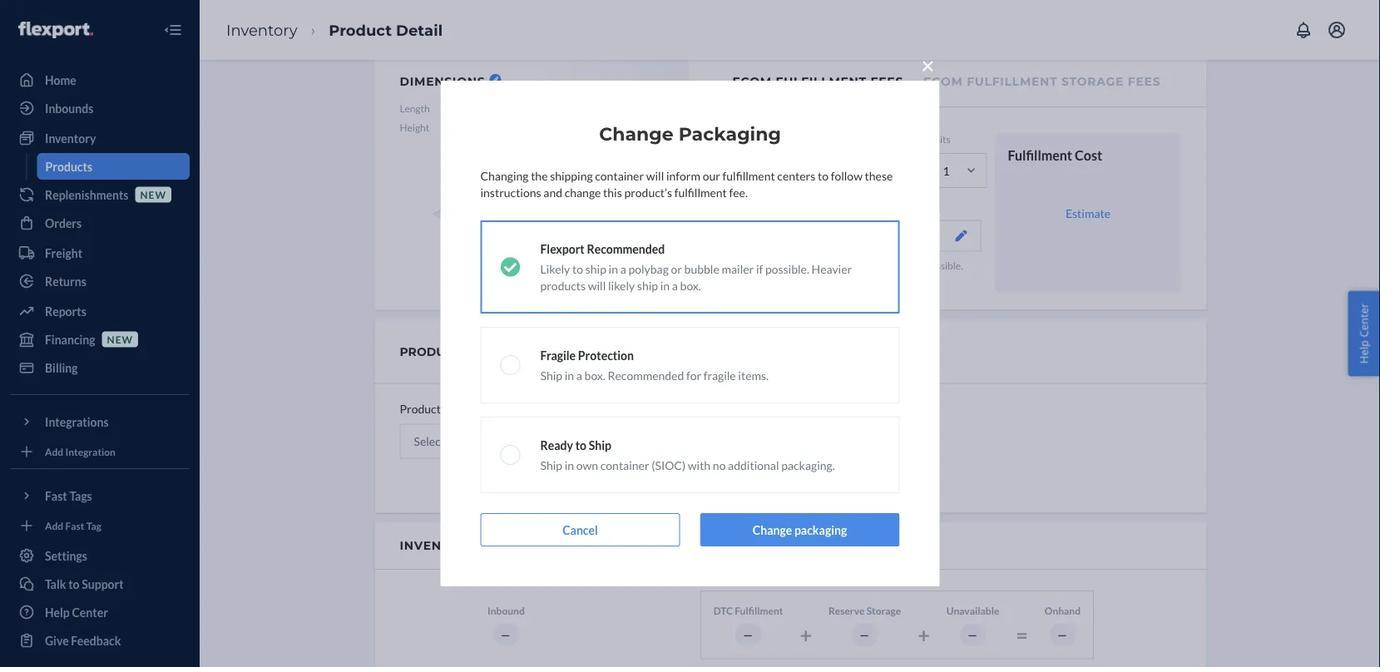 Task type: describe. For each thing, give the bounding box(es) containing it.
help center button
[[1349, 291, 1381, 377]]

help center inside button
[[1357, 304, 1372, 364]]

1 vertical spatial storage
[[867, 605, 902, 617]]

container inside changing the shipping container will inform our fulfillment centers to follow these instructions and change this product's fulfillment fee.
[[595, 169, 644, 183]]

changing the shipping container will inform our fulfillment centers to follow these instructions and change this product's fulfillment fee.
[[481, 169, 893, 199]]

no
[[713, 458, 726, 472]]

cost
[[1076, 147, 1103, 163]]

service
[[733, 133, 765, 145]]

0 horizontal spatial inventory link
[[10, 125, 190, 152]]

returns
[[45, 274, 86, 288]]

to inside flexport recommended likely to ship in a polybag or bubble mailer if possible. heavier products will likely ship in a box.
[[573, 262, 584, 276]]

product for product category
[[400, 402, 441, 416]]

replenishments
[[45, 188, 129, 202]]

home link
[[10, 67, 190, 93]]

freight link
[[10, 240, 190, 266]]

packaging
[[679, 123, 782, 145]]

centers
[[778, 169, 816, 183]]

these
[[865, 169, 893, 183]]

product's
[[625, 185, 673, 199]]

pen image
[[956, 230, 968, 242]]

integration
[[65, 446, 116, 458]]

to inside changing the shipping container will inform our fulfillment centers to follow these instructions and change this product's fulfillment fee.
[[818, 169, 829, 183]]

likely inside flexport recommended likely to ship in a polybag or bubble mailer if possible. heavier products will likely ship in a box.
[[541, 262, 570, 276]]

ecom for ecom fulfillment storage fees
[[924, 75, 964, 89]]

follow
[[831, 169, 863, 183]]

onhand
[[1045, 605, 1081, 617]]

unavailable
[[947, 605, 1000, 617]]

dtc fulfillment
[[714, 605, 784, 617]]

detail
[[396, 21, 443, 39]]

estimate link
[[1066, 206, 1111, 220]]

center inside help center link
[[72, 606, 108, 620]]

talk to support button
[[10, 571, 190, 598]]

×
[[922, 51, 935, 79]]

ecom fulfillment fees
[[733, 75, 904, 89]]

inform
[[667, 169, 701, 183]]

length
[[400, 102, 430, 114]]

polybag inside likely to ship in a polybag or bubble mailer if possible. heavier products will likely ship in a box.
[[809, 259, 843, 271]]

this
[[604, 185, 622, 199]]

fragile protection ship in a box. recommended for fragile items.
[[541, 348, 769, 382]]

mailer inside flexport recommended likely to ship in a polybag or bubble mailer if possible. heavier products will likely ship in a box.
[[722, 262, 754, 276]]

shipping
[[550, 169, 593, 183]]

estimate
[[1066, 206, 1111, 220]]

add for add fast tag
[[45, 520, 63, 532]]

service level
[[733, 133, 790, 145]]

add for add integration
[[45, 446, 63, 458]]

check circle image
[[501, 257, 521, 277]]

× button
[[917, 47, 940, 79]]

change
[[565, 185, 601, 199]]

packaging
[[795, 523, 848, 537]]

ship for ready to ship
[[589, 438, 612, 452]]

new for replenishments
[[140, 188, 166, 201]]

fulfillment cost
[[1008, 147, 1103, 163]]

freight
[[45, 246, 82, 260]]

with
[[688, 458, 711, 472]]

help inside button
[[1357, 340, 1372, 364]]

center inside help center button
[[1357, 304, 1372, 338]]

change for change packaging
[[753, 523, 793, 537]]

product category
[[400, 345, 532, 359]]

1 vertical spatial fulfillment
[[675, 185, 727, 199]]

pencil alt image
[[492, 77, 499, 83]]

a inside fragile protection ship in a box. recommended for fragile items.
[[577, 368, 583, 382]]

change packaging
[[753, 523, 848, 537]]

add fast tag
[[45, 520, 101, 532]]

reports
[[45, 304, 86, 318]]

change for change packaging
[[599, 123, 674, 145]]

products inside flexport recommended likely to ship in a polybag or bubble mailer if possible. heavier products will likely ship in a box.
[[541, 278, 586, 293]]

box. inside fragile protection ship in a box. recommended for fragile items.
[[585, 368, 606, 382]]

our
[[703, 169, 721, 183]]

orders
[[45, 216, 82, 230]]

returns link
[[10, 268, 190, 295]]

billing
[[45, 361, 78, 375]]

give feedback button
[[10, 628, 190, 654]]

product detail
[[329, 21, 443, 39]]

products inside likely to ship in a polybag or bubble mailer if possible. heavier products will likely ship in a box.
[[769, 273, 808, 285]]

additional
[[728, 458, 780, 472]]

polybag inside flexport recommended likely to ship in a polybag or bubble mailer if possible. heavier products will likely ship in a box.
[[629, 262, 669, 276]]

level
[[767, 133, 790, 145]]

talk to support
[[45, 577, 124, 591]]

likely inside flexport recommended likely to ship in a polybag or bubble mailer if possible. heavier products will likely ship in a box.
[[608, 278, 635, 293]]

breadcrumbs navigation
[[213, 6, 456, 54]]

add integration
[[45, 446, 116, 458]]

box. inside likely to ship in a polybag or bubble mailer if possible. heavier products will likely ship in a box.
[[889, 273, 907, 285]]

battery
[[689, 402, 727, 416]]

to for talk to support
[[68, 577, 80, 591]]

instructions
[[481, 185, 542, 199]]

likely to ship in a polybag or bubble mailer if possible. heavier products will likely ship in a box.
[[733, 259, 964, 285]]

will inside flexport recommended likely to ship in a polybag or bubble mailer if possible. heavier products will likely ship in a box.
[[588, 278, 606, 293]]

container inside ready to ship ship in own container (sioc) with no additional packaging.
[[601, 458, 650, 472]]

height
[[400, 122, 430, 134]]

and
[[544, 185, 563, 199]]

category
[[465, 345, 532, 359]]

support
[[82, 577, 124, 591]]

flexport recommended likely to ship in a polybag or bubble mailer if possible. heavier products will likely ship in a box.
[[541, 242, 853, 293]]

reports link
[[10, 298, 190, 325]]

settings
[[45, 549, 87, 563]]

give feedback
[[45, 634, 121, 648]]

0 horizontal spatial help
[[45, 606, 70, 620]]

ready to ship ship in own container (sioc) with no additional packaging.
[[541, 438, 835, 472]]

help center link
[[10, 599, 190, 626]]

change packaging
[[599, 123, 782, 145]]

give
[[45, 634, 69, 648]]

recommended inside fragile protection ship in a box. recommended for fragile items.
[[608, 368, 684, 382]]

new for financing
[[107, 333, 133, 345]]

to for ready to ship ship in own container (sioc) with no additional packaging.
[[576, 438, 587, 452]]

settings link
[[10, 543, 190, 569]]

0 vertical spatial fulfillment
[[723, 169, 776, 183]]

product detail link
[[329, 21, 443, 39]]



Task type: locate. For each thing, give the bounding box(es) containing it.
1 horizontal spatial polybag
[[809, 259, 843, 271]]

0 vertical spatial ship
[[541, 368, 563, 382]]

1 vertical spatial recommended
[[608, 368, 684, 382]]

1 vertical spatial new
[[107, 333, 133, 345]]

add left the integration
[[45, 446, 63, 458]]

1 horizontal spatial possible.
[[926, 259, 964, 271]]

storage
[[1062, 75, 1125, 89], [867, 605, 902, 617]]

1 vertical spatial container
[[601, 458, 650, 472]]

fragile
[[704, 368, 736, 382]]

0 vertical spatial new
[[140, 188, 166, 201]]

contains
[[641, 402, 687, 416]]

product left detail at the left top of page
[[329, 21, 392, 39]]

1 horizontal spatial storage
[[1062, 75, 1125, 89]]

1 horizontal spatial product
[[400, 402, 441, 416]]

2 add from the top
[[45, 520, 63, 532]]

change
[[599, 123, 674, 145], [753, 523, 793, 537]]

if inside likely to ship in a polybag or bubble mailer if possible. heavier products will likely ship in a box.
[[918, 259, 924, 271]]

ship for fragile protection
[[541, 368, 563, 382]]

2 horizontal spatial box.
[[889, 273, 907, 285]]

1 horizontal spatial likely
[[828, 273, 851, 285]]

ship
[[541, 368, 563, 382], [589, 438, 612, 452], [541, 458, 563, 472]]

1 add from the top
[[45, 446, 63, 458]]

category
[[443, 402, 488, 416]]

1 horizontal spatial inventory link
[[226, 21, 298, 39]]

mailer
[[888, 259, 916, 271], [722, 262, 754, 276]]

0 horizontal spatial box.
[[585, 368, 606, 382]]

changing
[[481, 169, 529, 183]]

ecom fulfillment storage fees
[[924, 75, 1161, 89]]

ecom up units on the top right of page
[[924, 75, 964, 89]]

storage inside ecom fulfillment storage fees "tab"
[[1062, 75, 1125, 89]]

fulfillment up fee.
[[723, 169, 776, 183]]

fast
[[65, 520, 84, 532]]

0 horizontal spatial center
[[72, 606, 108, 620]]

recommended inside flexport recommended likely to ship in a polybag or bubble mailer if possible. heavier products will likely ship in a box.
[[587, 242, 665, 256]]

― for unavailable
[[968, 629, 979, 641]]

5 ― from the left
[[1058, 629, 1069, 641]]

will
[[647, 169, 664, 183], [810, 273, 826, 285], [588, 278, 606, 293]]

add
[[45, 446, 63, 458], [45, 520, 63, 532]]

=
[[1017, 623, 1029, 648]]

fulfillment inside "tab"
[[967, 75, 1058, 89]]

inbound
[[488, 605, 525, 617]]

1 horizontal spatial fees
[[1129, 75, 1161, 89]]

― for inbound
[[501, 629, 512, 641]]

flexport
[[541, 242, 585, 256]]

1 vertical spatial help
[[45, 606, 70, 620]]

ecom fulfillment fees tab
[[733, 57, 904, 107]]

recommended up the contains
[[608, 368, 684, 382]]

or inside likely to ship in a polybag or bubble mailer if possible. heavier products will likely ship in a box.
[[845, 259, 855, 271]]

tab list containing ecom fulfillment fees
[[693, 57, 1207, 107]]

possible. inside likely to ship in a polybag or bubble mailer if possible. heavier products will likely ship in a box.
[[926, 259, 964, 271]]

heavier inside flexport recommended likely to ship in a polybag or bubble mailer if possible. heavier products will likely ship in a box.
[[812, 262, 853, 276]]

reserve
[[829, 605, 865, 617]]

inventory inside breadcrumbs navigation
[[226, 21, 298, 39]]

1 vertical spatial inventory link
[[10, 125, 190, 152]]

1 vertical spatial change
[[753, 523, 793, 537]]

0 vertical spatial storage
[[1062, 75, 1125, 89]]

ship down ready
[[541, 458, 563, 472]]

tab list
[[693, 57, 1207, 107]]

2 horizontal spatial will
[[810, 273, 826, 285]]

ecom for ecom fulfillment fees
[[733, 75, 772, 89]]

close navigation image
[[163, 20, 183, 40]]

add integration link
[[10, 442, 190, 462]]

0 horizontal spatial bubble
[[685, 262, 720, 276]]

in inside fragile protection ship in a box. recommended for fragile items.
[[565, 368, 574, 382]]

fee.
[[730, 185, 748, 199]]

0 vertical spatial inventory link
[[226, 21, 298, 39]]

0 horizontal spatial mailer
[[722, 262, 754, 276]]

product inside breadcrumbs navigation
[[329, 21, 392, 39]]

to inside ready to ship ship in own container (sioc) with no additional packaging.
[[576, 438, 587, 452]]

1 horizontal spatial or
[[845, 259, 855, 271]]

3 ― from the left
[[860, 629, 871, 641]]

container up this
[[595, 169, 644, 183]]

1 vertical spatial product
[[400, 402, 441, 416]]

fulfillment for ecom fulfillment storage fees
[[967, 75, 1058, 89]]

× document
[[441, 47, 940, 587]]

financing
[[45, 333, 95, 347]]

1 horizontal spatial ecom
[[924, 75, 964, 89]]

product
[[329, 21, 392, 39], [400, 402, 441, 416]]

0 horizontal spatial fees
[[871, 75, 904, 89]]

ship inside fragile protection ship in a box. recommended for fragile items.
[[541, 368, 563, 382]]

0 vertical spatial add
[[45, 446, 63, 458]]

will inside changing the shipping container will inform our fulfillment centers to follow these instructions and change this product's fulfillment fee.
[[647, 169, 664, 183]]

0 horizontal spatial change
[[599, 123, 674, 145]]

1 horizontal spatial bubble
[[856, 259, 887, 271]]

0 horizontal spatial inventory
[[45, 131, 96, 145]]

units
[[928, 133, 951, 145]]

1 horizontal spatial heavier
[[812, 262, 853, 276]]

possible.
[[926, 259, 964, 271], [766, 262, 810, 276]]

2 vertical spatial inventory
[[400, 539, 477, 553]]

billing link
[[10, 355, 190, 381]]

1 horizontal spatial if
[[918, 259, 924, 271]]

1 ― from the left
[[501, 629, 512, 641]]

box. inside flexport recommended likely to ship in a polybag or bubble mailer if possible. heavier products will likely ship in a box.
[[681, 278, 702, 293]]

1 vertical spatial center
[[72, 606, 108, 620]]

fulfillment down our on the top right of the page
[[675, 185, 727, 199]]

likely down fee.
[[733, 259, 758, 271]]

flexport logo image
[[18, 22, 93, 38]]

2 vertical spatial ship
[[541, 458, 563, 472]]

feedback
[[71, 634, 121, 648]]

to inside button
[[68, 577, 80, 591]]

container right the own
[[601, 458, 650, 472]]

ecom inside tab
[[733, 75, 772, 89]]

0 vertical spatial container
[[595, 169, 644, 183]]

fragile
[[541, 348, 576, 363]]

a
[[802, 259, 807, 271], [621, 262, 627, 276], [882, 273, 888, 285], [672, 278, 678, 293], [577, 368, 583, 382]]

ecom up packaging
[[733, 75, 772, 89]]

2 fees from the left
[[1129, 75, 1161, 89]]

0 horizontal spatial products
[[541, 278, 586, 293]]

0 vertical spatial inventory
[[226, 21, 298, 39]]

1 horizontal spatial box.
[[681, 278, 702, 293]]

inbounds link
[[10, 95, 190, 122]]

ecom inside "tab"
[[924, 75, 964, 89]]

2 horizontal spatial inventory
[[400, 539, 477, 553]]

fulfillment
[[776, 75, 867, 89], [967, 75, 1058, 89], [1008, 147, 1073, 163], [735, 605, 784, 617]]

change up the product's in the left top of the page
[[599, 123, 674, 145]]

― down inbound
[[501, 629, 512, 641]]

possible. inside flexport recommended likely to ship in a polybag or bubble mailer if possible. heavier products will likely ship in a box.
[[766, 262, 810, 276]]

2 ― from the left
[[743, 629, 754, 641]]

help center
[[1357, 304, 1372, 364], [45, 606, 108, 620]]

0 vertical spatial recommended
[[587, 242, 665, 256]]

0 horizontal spatial likely
[[541, 262, 570, 276]]

1 horizontal spatial new
[[140, 188, 166, 201]]

recommended
[[587, 242, 665, 256], [608, 368, 684, 382]]

likely down flexport
[[541, 262, 570, 276]]

0 horizontal spatial will
[[588, 278, 606, 293]]

product
[[400, 345, 461, 359]]

change packaging button
[[700, 514, 900, 547]]

product left category
[[400, 402, 441, 416]]

fulfillment for ecom fulfillment fees
[[776, 75, 867, 89]]

own
[[577, 458, 599, 472]]

fulfillment for dtc fulfillment
[[735, 605, 784, 617]]

0 horizontal spatial ecom
[[733, 75, 772, 89]]

― down dtc fulfillment
[[743, 629, 754, 641]]

products
[[769, 273, 808, 285], [541, 278, 586, 293]]

1 horizontal spatial +
[[918, 623, 930, 648]]

1 horizontal spatial products
[[769, 273, 808, 285]]

0 horizontal spatial likely
[[608, 278, 635, 293]]

1 vertical spatial help center
[[45, 606, 108, 620]]

― for reserve storage
[[860, 629, 871, 641]]

product category
[[400, 402, 488, 416]]

inventory
[[226, 21, 298, 39], [45, 131, 96, 145], [400, 539, 477, 553]]

chevron down image
[[867, 483, 878, 495]]

if inside flexport recommended likely to ship in a polybag or bubble mailer if possible. heavier products will likely ship in a box.
[[757, 262, 764, 276]]

to for likely to ship in a polybag or bubble mailer if possible. heavier products will likely ship in a box.
[[760, 259, 770, 271]]

recommended down this
[[587, 242, 665, 256]]

box.
[[889, 273, 907, 285], [681, 278, 702, 293], [585, 368, 606, 382]]

0 vertical spatial help
[[1357, 340, 1372, 364]]

0 horizontal spatial +
[[800, 623, 812, 648]]

0 horizontal spatial possible.
[[766, 262, 810, 276]]

― down unavailable in the bottom right of the page
[[968, 629, 979, 641]]

product for product detail
[[329, 21, 392, 39]]

(sioc)
[[652, 458, 686, 472]]

― for dtc fulfillment
[[743, 629, 754, 641]]

0 horizontal spatial storage
[[867, 605, 902, 617]]

likely inside likely to ship in a polybag or bubble mailer if possible. heavier products will likely ship in a box.
[[733, 259, 758, 271]]

1 horizontal spatial will
[[647, 169, 664, 183]]

1 vertical spatial ship
[[589, 438, 612, 452]]

1 horizontal spatial help
[[1357, 340, 1372, 364]]

1 horizontal spatial help center
[[1357, 304, 1372, 364]]

heavier inside likely to ship in a polybag or bubble mailer if possible. heavier products will likely ship in a box.
[[733, 273, 768, 285]]

orders link
[[10, 210, 190, 236]]

4 ― from the left
[[968, 629, 979, 641]]

storage up cost
[[1062, 75, 1125, 89]]

likely inside likely to ship in a polybag or bubble mailer if possible. heavier products will likely ship in a box.
[[828, 273, 851, 285]]

or
[[845, 259, 855, 271], [671, 262, 683, 276]]

0 horizontal spatial product
[[329, 21, 392, 39]]

packaging.
[[782, 458, 835, 472]]

0 vertical spatial change
[[599, 123, 674, 145]]

change inside button
[[753, 523, 793, 537]]

storage right reserve
[[867, 605, 902, 617]]

2 ecom from the left
[[924, 75, 964, 89]]

1 ecom from the left
[[733, 75, 772, 89]]

ship down fragile
[[541, 368, 563, 382]]

1 horizontal spatial inventory
[[226, 21, 298, 39]]

1 horizontal spatial center
[[1357, 304, 1372, 338]]

― down reserve storage
[[860, 629, 871, 641]]

0 horizontal spatial if
[[757, 262, 764, 276]]

change left packaging
[[753, 523, 793, 537]]

0 horizontal spatial or
[[671, 262, 683, 276]]

0 horizontal spatial heavier
[[733, 273, 768, 285]]

bubble inside likely to ship in a polybag or bubble mailer if possible. heavier products will likely ship in a box.
[[856, 259, 887, 271]]

inbounds
[[45, 101, 93, 115]]

add fast tag link
[[10, 516, 190, 536]]

protection
[[578, 348, 634, 363]]

contains battery
[[641, 402, 727, 416]]

in inside ready to ship ship in own container (sioc) with no additional packaging.
[[565, 458, 574, 472]]

new down products link
[[140, 188, 166, 201]]

fulfillment inside tab
[[776, 75, 867, 89]]

will inside likely to ship in a polybag or bubble mailer if possible. heavier products will likely ship in a box.
[[810, 273, 826, 285]]

ship up the own
[[589, 438, 612, 452]]

new down reports link
[[107, 333, 133, 345]]

mailer inside likely to ship in a polybag or bubble mailer if possible. heavier products will likely ship in a box.
[[888, 259, 916, 271]]

fees inside ecom fulfillment fees tab
[[871, 75, 904, 89]]

cancel
[[563, 523, 598, 537]]

reserve storage
[[829, 605, 902, 617]]

talk
[[45, 577, 66, 591]]

for
[[687, 368, 702, 382]]

polybag
[[809, 259, 843, 271], [629, 262, 669, 276]]

home
[[45, 73, 76, 87]]

0 vertical spatial product
[[329, 21, 392, 39]]

dtc
[[714, 605, 733, 617]]

1 vertical spatial inventory
[[45, 131, 96, 145]]

dimensions
[[400, 74, 486, 88]]

items.
[[739, 368, 769, 382]]

0 horizontal spatial new
[[107, 333, 133, 345]]

0 vertical spatial center
[[1357, 304, 1372, 338]]

― for onhand
[[1058, 629, 1069, 641]]

1 + from the left
[[800, 623, 812, 648]]

0 vertical spatial help center
[[1357, 304, 1372, 364]]

or inside flexport recommended likely to ship in a polybag or bubble mailer if possible. heavier products will likely ship in a box.
[[671, 262, 683, 276]]

products
[[45, 159, 92, 174]]

to inside likely to ship in a polybag or bubble mailer if possible. heavier products will likely ship in a box.
[[760, 259, 770, 271]]

2 + from the left
[[918, 623, 930, 648]]

fulfillment
[[723, 169, 776, 183], [675, 185, 727, 199]]

― down onhand
[[1058, 629, 1069, 641]]

ship
[[772, 259, 790, 271], [586, 262, 607, 276], [853, 273, 870, 285], [638, 278, 658, 293]]

1 horizontal spatial change
[[753, 523, 793, 537]]

bubble inside flexport recommended likely to ship in a polybag or bubble mailer if possible. heavier products will likely ship in a box.
[[685, 262, 720, 276]]

0 horizontal spatial polybag
[[629, 262, 669, 276]]

0 horizontal spatial help center
[[45, 606, 108, 620]]

products link
[[37, 153, 190, 180]]

ecom fulfillment storage fees tab
[[924, 57, 1161, 103]]

1 horizontal spatial mailer
[[888, 259, 916, 271]]

add left fast
[[45, 520, 63, 532]]

fees inside ecom fulfillment storage fees "tab"
[[1129, 75, 1161, 89]]

1 fees from the left
[[871, 75, 904, 89]]

1 horizontal spatial likely
[[733, 259, 758, 271]]

1 vertical spatial add
[[45, 520, 63, 532]]

the
[[531, 169, 548, 183]]



Task type: vqa. For each thing, say whether or not it's contained in the screenshot.
TO inside Ready to Ship Ship in own container (SIOC) with no additional packaging.
yes



